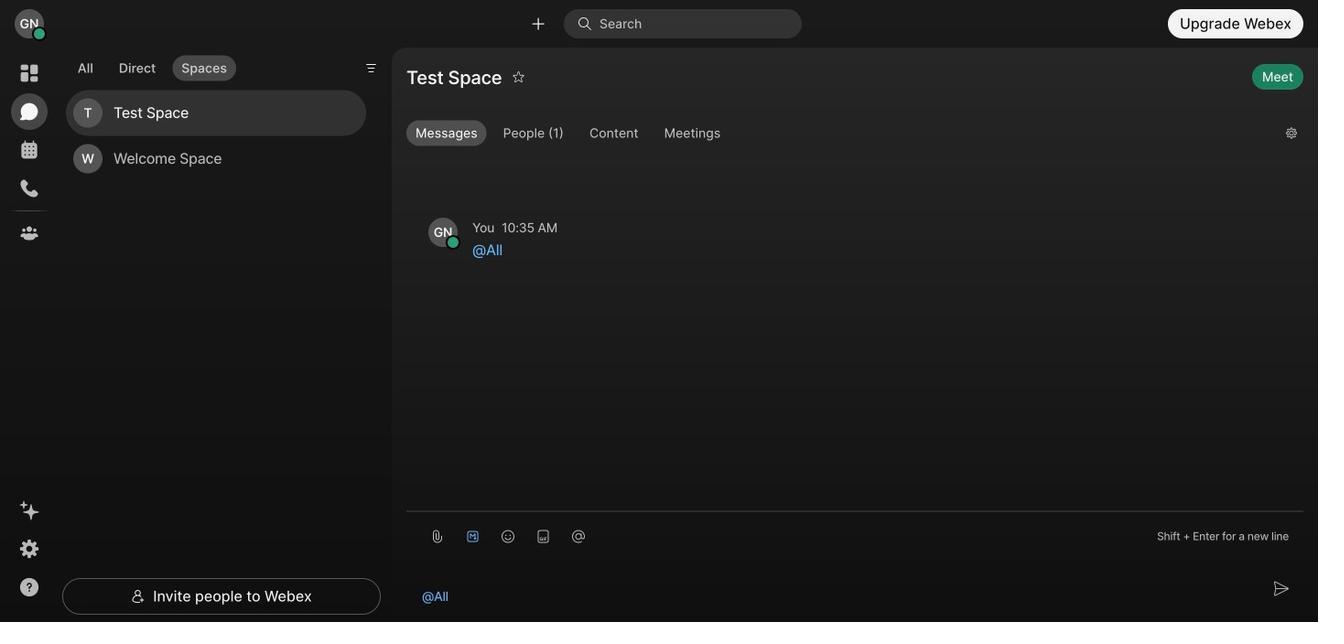 Task type: describe. For each thing, give the bounding box(es) containing it.
welcome space list item
[[66, 136, 366, 182]]

message composer toolbar element
[[407, 512, 1304, 555]]



Task type: vqa. For each thing, say whether or not it's contained in the screenshot.
"Test Space, You have a draft message" list item
yes



Task type: locate. For each thing, give the bounding box(es) containing it.
write a message to test space element
[[408, 559, 1258, 615]]

navigation
[[0, 48, 59, 623]]

test space, you have a draft message list item
[[66, 90, 366, 136]]

group
[[407, 120, 1272, 150]]

tab list
[[64, 44, 241, 86]]

send message image
[[1275, 582, 1289, 597]]

webex tab list
[[11, 55, 48, 252]]



